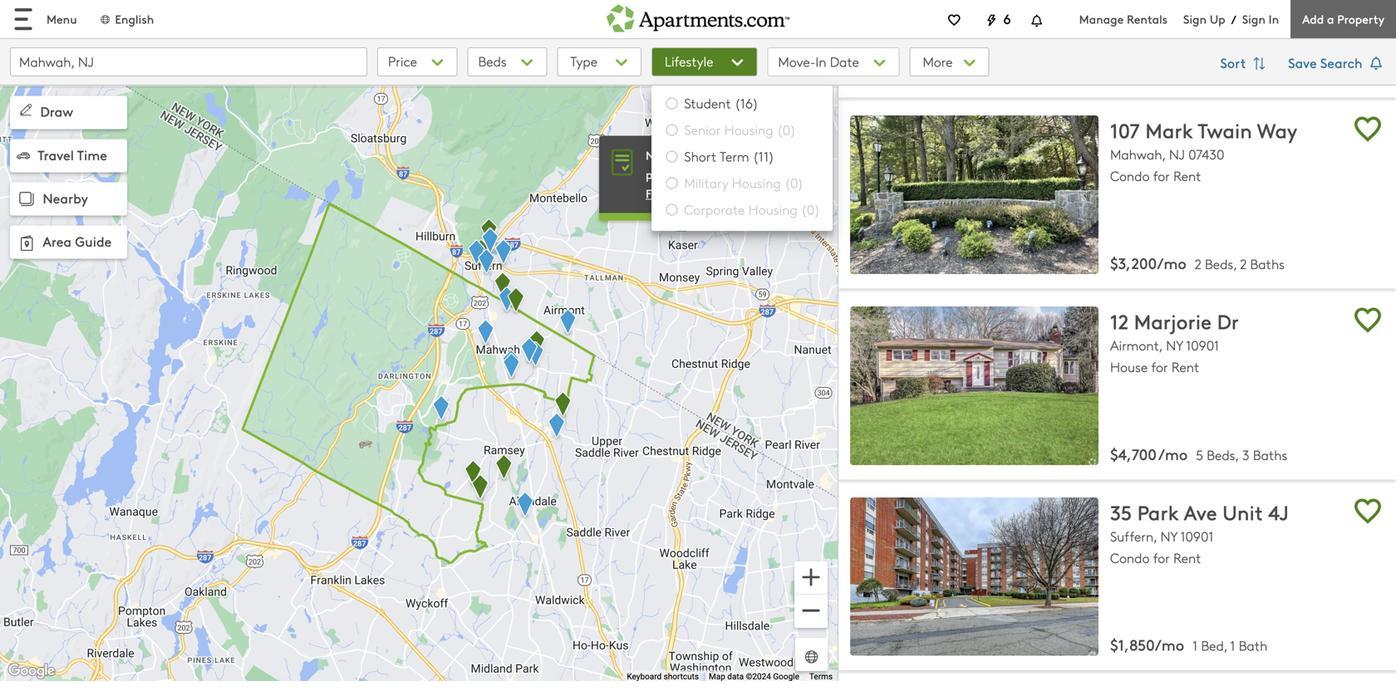 Task type: vqa. For each thing, say whether or not it's contained in the screenshot.


Task type: locate. For each thing, give the bounding box(es) containing it.
2 vertical spatial for
[[1154, 549, 1170, 567]]

rent down nj
[[1174, 167, 1202, 185]]

1 left bed,
[[1193, 637, 1198, 655]]

for right house
[[1152, 358, 1168, 376]]

manage
[[1080, 11, 1124, 27]]

beds, inside "$4,700 /mo 5 beds, 3 baths"
[[1207, 446, 1239, 464]]

0 vertical spatial housing
[[725, 121, 774, 139]]

in
[[1269, 11, 1279, 27], [816, 52, 827, 71]]

1 vertical spatial (0)
[[785, 174, 804, 192]]

1 horizontal spatial in
[[1269, 11, 1279, 27]]

0 vertical spatial beds,
[[1205, 255, 1237, 273]]

2 1 from the left
[[1231, 637, 1236, 655]]

beds, right '5'
[[1207, 446, 1239, 464]]

margin image
[[17, 101, 35, 119], [17, 149, 30, 162], [15, 188, 38, 211], [15, 232, 38, 255]]

2 condo from the top
[[1111, 549, 1150, 567]]

ny down marjorie
[[1166, 336, 1184, 355]]

sign
[[1184, 11, 1207, 27], [1243, 11, 1266, 27]]

sort
[[1221, 53, 1250, 72]]

condo down suffern,
[[1111, 549, 1150, 567]]

for down suffern,
[[1154, 549, 1170, 567]]

margin image left draw
[[17, 101, 35, 119]]

to
[[711, 147, 722, 163]]

margin image inside "travel time" button
[[17, 149, 30, 162]]

0 horizontal spatial sign
[[1184, 11, 1207, 27]]

unit
[[1223, 499, 1263, 526]]

find
[[646, 185, 669, 202]]

0 vertical spatial condo
[[1111, 167, 1150, 185]]

travel time
[[38, 145, 107, 164]]

beds, up dr
[[1205, 255, 1237, 273]]

date
[[830, 52, 859, 71]]

price
[[388, 52, 417, 70]]

beds
[[478, 52, 507, 70]]

rentals right the manage
[[1127, 11, 1168, 27]]

housing down 'minutes.' on the top right of page
[[749, 200, 798, 219]]

multiple
[[726, 147, 771, 163]]

0 vertical spatial rentals
[[1127, 11, 1168, 27]]

building photo - 12 marjorie dr image
[[850, 307, 1099, 465]]

1 sign from the left
[[1184, 11, 1207, 27]]

sign up link
[[1184, 11, 1226, 27]]

2 vertical spatial (0)
[[801, 200, 820, 219]]

margin image left area
[[15, 232, 38, 255]]

ave
[[1184, 499, 1218, 526]]

10901 down dr
[[1186, 336, 1220, 355]]

07430
[[1189, 145, 1225, 164]]

ny inside 12 marjorie dr airmont, ny 10901 house for rent
[[1166, 336, 1184, 355]]

student
[[684, 94, 731, 112]]

107
[[1111, 117, 1140, 144]]

ny down park
[[1161, 527, 1178, 546]]

in left date
[[816, 52, 827, 71]]

housing
[[725, 121, 774, 139], [732, 174, 781, 192], [749, 200, 798, 219]]

0 vertical spatial rent
[[1174, 167, 1202, 185]]

0 horizontal spatial 2
[[1195, 255, 1202, 273]]

new! apply to multiple properties within minutes. find out how
[[646, 147, 791, 202]]

1 condo from the top
[[1111, 167, 1150, 185]]

10901
[[1186, 336, 1220, 355], [1181, 527, 1214, 546]]

1 horizontal spatial rentals
[[1127, 11, 1168, 27]]

ny
[[1166, 336, 1184, 355], [1161, 527, 1178, 546]]

1 vertical spatial rent
[[1172, 358, 1200, 376]]

3
[[1243, 446, 1250, 464]]

/
[[1232, 11, 1237, 27]]

1
[[1193, 637, 1198, 655], [1231, 637, 1236, 655]]

0 vertical spatial 10901
[[1186, 336, 1220, 355]]

0 vertical spatial baths
[[1251, 255, 1285, 273]]

0 vertical spatial for
[[1154, 167, 1170, 185]]

for down nj
[[1154, 167, 1170, 185]]

1 vertical spatial condo
[[1111, 549, 1150, 567]]

sort button
[[1212, 47, 1279, 81]]

1 horizontal spatial sign
[[1243, 11, 1266, 27]]

bed,
[[1202, 637, 1228, 655]]

type
[[571, 52, 598, 70]]

margin image left travel
[[17, 149, 30, 162]]

1 1 from the left
[[1193, 637, 1198, 655]]

12 marjorie dr airmont, ny 10901 house for rent
[[1111, 308, 1239, 376]]

rent down the ave
[[1174, 549, 1202, 567]]

12
[[1111, 308, 1129, 335]]

35 park ave unit 4j suffern, ny 10901 condo for rent
[[1111, 499, 1289, 567]]

1 vertical spatial 10901
[[1181, 527, 1214, 546]]

2 sign from the left
[[1243, 11, 1266, 27]]

2 vertical spatial rent
[[1174, 549, 1202, 567]]

1 vertical spatial baths
[[1254, 446, 1288, 464]]

10901 down the ave
[[1181, 527, 1214, 546]]

1 vertical spatial rentals
[[723, 102, 767, 121]]

107 mark twain way mahwah, nj 07430 condo for rent
[[1111, 117, 1298, 185]]

more button
[[910, 47, 990, 76]]

1 horizontal spatial 1
[[1231, 637, 1236, 655]]

google image
[[4, 661, 59, 682]]

in inside button
[[816, 52, 827, 71]]

draw button
[[10, 96, 127, 129]]

1 vertical spatial ny
[[1161, 527, 1178, 546]]

housing down 112 rentals
[[725, 121, 774, 139]]

ny inside the 35 park ave unit 4j suffern, ny 10901 condo for rent
[[1161, 527, 1178, 546]]

2 2 from the left
[[1240, 255, 1247, 273]]

beds, inside '$3,200/mo 2 beds, 2 baths'
[[1205, 255, 1237, 273]]

mahwah,
[[1111, 145, 1166, 164]]

satellite view image
[[802, 648, 821, 667]]

1 vertical spatial for
[[1152, 358, 1168, 376]]

baths inside '$3,200/mo 2 beds, 2 baths'
[[1251, 255, 1285, 273]]

manage rentals link
[[1080, 11, 1184, 27]]

add
[[1303, 11, 1324, 27]]

margin image for draw
[[17, 101, 35, 119]]

0 horizontal spatial in
[[816, 52, 827, 71]]

1 horizontal spatial 2
[[1240, 255, 1247, 273]]

condo down 'mahwah,'
[[1111, 167, 1150, 185]]

$3,200/mo
[[1111, 253, 1187, 273]]

margin image inside area guide button
[[15, 232, 38, 255]]

for inside the 35 park ave unit 4j suffern, ny 10901 condo for rent
[[1154, 549, 1170, 567]]

nj
[[1169, 145, 1185, 164]]

112 rentals
[[702, 102, 767, 121]]

rentals right 112
[[723, 102, 767, 121]]

0 vertical spatial (0)
[[777, 121, 796, 139]]

housing down '(11)'
[[732, 174, 781, 192]]

1 vertical spatial beds,
[[1207, 446, 1239, 464]]

(11)
[[753, 147, 775, 165]]

2 vertical spatial housing
[[749, 200, 798, 219]]

sign left up
[[1184, 11, 1207, 27]]

0 horizontal spatial rentals
[[723, 102, 767, 121]]

move-in date button
[[768, 47, 900, 76]]

rentals
[[1127, 11, 1168, 27], [723, 102, 767, 121]]

1 vertical spatial in
[[816, 52, 827, 71]]

margin image left nearby
[[15, 188, 38, 211]]

35
[[1111, 499, 1132, 526]]

margin image inside nearby link
[[15, 188, 38, 211]]

baths
[[1251, 255, 1285, 273], [1254, 446, 1288, 464]]

menu button
[[0, 0, 90, 38]]

how
[[694, 185, 717, 202]]

sign right /
[[1243, 11, 1266, 27]]

manage rentals sign up / sign in
[[1080, 11, 1279, 27]]

for
[[1154, 167, 1170, 185], [1152, 358, 1168, 376], [1154, 549, 1170, 567]]

margin image for area guide
[[15, 232, 38, 255]]

lifestyle
[[665, 52, 714, 70]]

up
[[1210, 11, 1226, 27]]

rentals inside manage rentals sign up / sign in
[[1127, 11, 1168, 27]]

travel
[[38, 145, 74, 164]]

beds button
[[468, 47, 547, 76]]

0 vertical spatial in
[[1269, 11, 1279, 27]]

margin image inside draw button
[[17, 101, 35, 119]]

0 horizontal spatial 1
[[1193, 637, 1198, 655]]

rent down marjorie
[[1172, 358, 1200, 376]]

1 right bed,
[[1231, 637, 1236, 655]]

park
[[1138, 499, 1179, 526]]

(0)
[[777, 121, 796, 139], [785, 174, 804, 192], [801, 200, 820, 219]]

condo
[[1111, 167, 1150, 185], [1111, 549, 1150, 567]]

0 vertical spatial ny
[[1166, 336, 1184, 355]]

building photo - 107 mark twain way image
[[850, 116, 1099, 274]]

condo inside the 35 park ave unit 4j suffern, ny 10901 condo for rent
[[1111, 549, 1150, 567]]

in inside manage rentals sign up / sign in
[[1269, 11, 1279, 27]]

in left the add on the top
[[1269, 11, 1279, 27]]



Task type: describe. For each thing, give the bounding box(es) containing it.
house
[[1111, 358, 1148, 376]]

senior
[[684, 121, 721, 139]]

/mo
[[1159, 444, 1188, 464]]

(16)
[[735, 94, 759, 112]]

112
[[702, 102, 719, 121]]

more
[[923, 52, 957, 71]]

5
[[1196, 446, 1204, 464]]

suffern,
[[1111, 527, 1157, 546]]

area guide button
[[10, 226, 127, 259]]

lifestyle button
[[652, 47, 758, 76]]

baths inside "$4,700 /mo 5 beds, 3 baths"
[[1254, 446, 1288, 464]]

student (16) senior housing (0) short term (11) military housing (0) corporate housing (0)
[[684, 94, 820, 219]]

price button
[[377, 47, 458, 76]]

area guide
[[43, 232, 112, 251]]

margin image for travel time
[[17, 149, 30, 162]]

map region
[[0, 61, 1049, 682]]

travel time button
[[10, 139, 127, 173]]

nearby
[[43, 189, 88, 207]]

short
[[684, 147, 717, 165]]

area
[[43, 232, 72, 251]]

rentals for manage
[[1127, 11, 1168, 27]]

move-in date
[[778, 52, 859, 71]]

rent inside 12 marjorie dr airmont, ny 10901 house for rent
[[1172, 358, 1200, 376]]

condo inside the 107 mark twain way mahwah, nj 07430 condo for rent
[[1111, 167, 1150, 185]]

10901 inside 12 marjorie dr airmont, ny 10901 house for rent
[[1186, 336, 1220, 355]]

$1,850/mo 1 bed, 1 bath
[[1111, 635, 1268, 655]]

airmont,
[[1111, 336, 1163, 355]]

menu
[[47, 11, 77, 27]]

search
[[1321, 53, 1363, 72]]

find out how link
[[646, 185, 717, 202]]

add a property link
[[1291, 0, 1397, 38]]

$4,700 /mo 5 beds, 3 baths
[[1111, 444, 1288, 464]]

10901 inside the 35 park ave unit 4j suffern, ny 10901 condo for rent
[[1181, 527, 1214, 546]]

guide
[[75, 232, 112, 251]]

sign in link
[[1243, 11, 1279, 27]]

rent inside the 35 park ave unit 4j suffern, ny 10901 condo for rent
[[1174, 549, 1202, 567]]

4j
[[1269, 499, 1289, 526]]

type button
[[557, 47, 642, 76]]

$4,700
[[1111, 444, 1157, 464]]

building photo - 35 park ave image
[[850, 498, 1099, 656]]

dr
[[1218, 308, 1239, 335]]

1 2 from the left
[[1195, 255, 1202, 273]]

mark
[[1146, 117, 1193, 144]]

corporate
[[684, 200, 745, 219]]

new!
[[646, 147, 674, 163]]

apartments.com logo image
[[607, 0, 790, 32]]

for inside 12 marjorie dr airmont, ny 10901 house for rent
[[1152, 358, 1168, 376]]

1 vertical spatial housing
[[732, 174, 781, 192]]

english
[[115, 11, 154, 27]]

rent inside the 107 mark twain way mahwah, nj 07430 condo for rent
[[1174, 167, 1202, 185]]

for inside the 107 mark twain way mahwah, nj 07430 condo for rent
[[1154, 167, 1170, 185]]

save search button
[[1289, 47, 1387, 81]]

draw
[[40, 102, 73, 121]]

save
[[1289, 53, 1317, 72]]

$3,200/mo 2 beds, 2 baths
[[1111, 253, 1285, 273]]

6
[[1004, 9, 1011, 28]]

bath
[[1239, 637, 1268, 655]]

way
[[1257, 117, 1298, 144]]

save search
[[1289, 53, 1367, 72]]

time
[[77, 145, 107, 164]]

term
[[720, 147, 749, 165]]

move-
[[778, 52, 816, 71]]

margin image for nearby
[[15, 188, 38, 211]]

$1,850/mo
[[1111, 635, 1185, 655]]

english link
[[99, 11, 154, 27]]

apply
[[677, 147, 708, 163]]

property
[[1338, 11, 1385, 27]]

twain
[[1198, 117, 1253, 144]]

marjorie
[[1134, 308, 1212, 335]]

rentals for 112
[[723, 102, 767, 121]]

minutes.
[[742, 166, 791, 182]]

out
[[672, 185, 691, 202]]

properties
[[646, 166, 702, 182]]

add a property
[[1303, 11, 1385, 27]]

within
[[705, 166, 739, 182]]

military
[[684, 174, 729, 192]]

nearby link
[[10, 183, 127, 216]]

a
[[1328, 11, 1335, 27]]

Location or Point of Interest text field
[[10, 47, 367, 76]]



